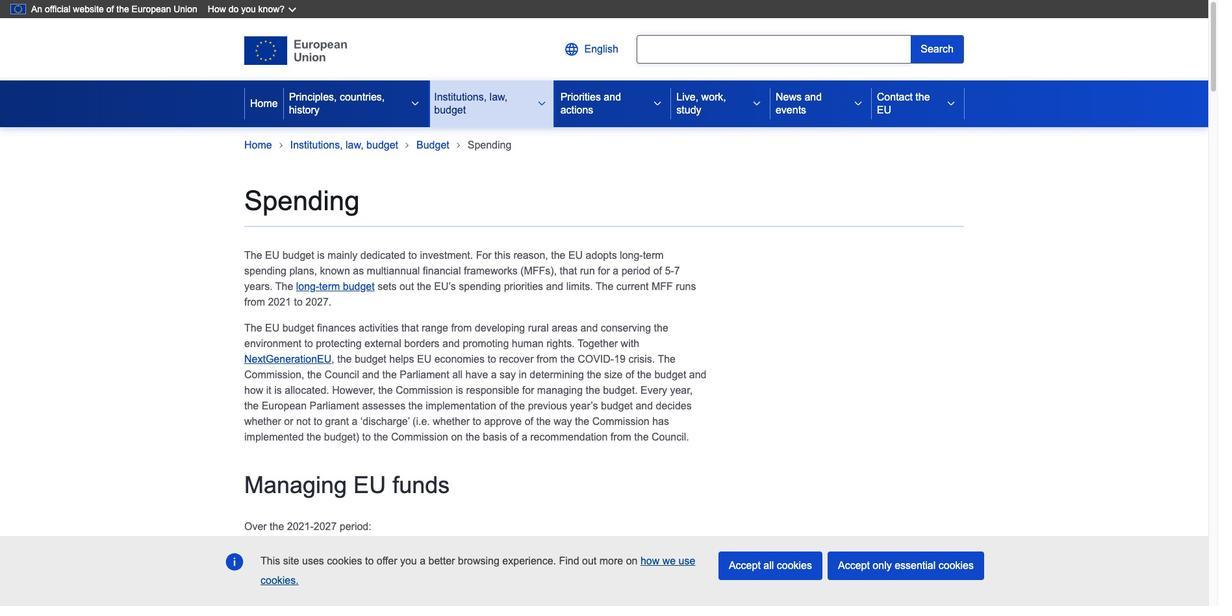 Task type: locate. For each thing, give the bounding box(es) containing it.
eu down the contact
[[877, 105, 891, 116]]

1 horizontal spatial long-
[[620, 250, 643, 261]]

spending down frameworks
[[459, 281, 501, 292]]

history
[[289, 105, 319, 116]]

1 horizontal spatial is
[[317, 250, 325, 261]]

0 horizontal spatial out
[[399, 281, 414, 292]]

0 horizontal spatial whether
[[244, 416, 281, 427]]

and down "browsing"
[[468, 584, 486, 595]]

you right offer
[[400, 556, 417, 567]]

0 horizontal spatial cookies
[[327, 556, 362, 567]]

the inside contact the eu
[[916, 92, 930, 103]]

1 horizontal spatial with
[[666, 548, 685, 559]]

the
[[244, 250, 262, 261], [275, 281, 293, 292], [596, 281, 613, 292], [244, 323, 262, 334], [658, 354, 676, 365]]

protecting
[[316, 338, 362, 349]]

rural
[[528, 323, 549, 334]]

management) down three
[[429, 563, 493, 574]]

contact the eu
[[877, 92, 930, 116]]

its
[[411, 584, 421, 595]]

None search field
[[637, 35, 911, 64]]

of inside the eu budget is mainly dedicated to investment. for this reason, the eu adopts long-term spending plans, known as multiannual financial frameworks (mffs), that run for a period of 5-7 years. the
[[653, 266, 662, 277]]

2027.
[[305, 297, 332, 308]]

eu down cookies. on the left of the page
[[265, 600, 279, 607]]

0 horizontal spatial will
[[355, 548, 370, 559]]

0 vertical spatial on
[[451, 432, 463, 443]]

xs image
[[752, 99, 762, 109], [853, 99, 863, 109], [946, 99, 956, 109]]

2xs image left budget link
[[403, 142, 411, 149]]

priorities and actions
[[560, 92, 621, 116]]

the up allocated.
[[307, 370, 322, 381]]

term up period
[[643, 250, 664, 261]]

is
[[317, 250, 325, 261], [274, 385, 282, 396], [456, 385, 463, 396]]

of right website at the left
[[106, 4, 114, 14]]

of right 18%
[[661, 584, 670, 595]]

to inside sets out the eu's spending priorities and limits. the current mff runs from 2021 to 2027.
[[294, 297, 303, 308]]

long-term budget
[[296, 281, 375, 292]]

long-term budget link
[[296, 281, 375, 292]]

0 horizontal spatial accept
[[729, 561, 761, 572]]

0 vertical spatial management)
[[429, 563, 493, 574]]

institutions, inside 'institutions, law, budget'
[[434, 92, 487, 103]]

the right the conserving
[[654, 323, 668, 334]]

0 horizontal spatial for
[[522, 385, 534, 396]]

1 vertical spatial you
[[400, 556, 417, 567]]

cookies for accept
[[939, 561, 974, 572]]

and right the priorities on the top of the page
[[604, 92, 621, 103]]

,
[[332, 354, 334, 365]]

with inside the eu budget finances activities that range from developing rural areas and conserving the environment to protecting external borders and promoting human rights. together with nextgenerationeu
[[621, 338, 639, 349]]

the european commission and its agencies and delegations will manage around 18% of the eu budget (direct management)
[[265, 584, 687, 607]]

spending
[[244, 266, 286, 277], [459, 281, 501, 292]]

xs image left actions
[[536, 99, 547, 109]]

range
[[422, 323, 448, 334]]

spending down 2xs icon
[[244, 186, 360, 216]]

institutions, up "budget"
[[434, 92, 487, 103]]

and up together on the bottom of page
[[581, 323, 598, 334]]

out right sets
[[399, 281, 414, 292]]

site
[[283, 556, 299, 567]]

0 horizontal spatial parliament
[[310, 401, 359, 412]]

from down years.
[[244, 297, 265, 308]]

the right limits.
[[596, 281, 613, 292]]

1 vertical spatial spending
[[459, 281, 501, 292]]

1 horizontal spatial cookies
[[777, 561, 812, 572]]

offer
[[377, 556, 397, 567]]

how we use cookies. link
[[260, 556, 695, 587]]

home link left 2xs icon
[[244, 138, 272, 153]]

countries,
[[340, 92, 385, 103]]

to up nextgenerationeu "link"
[[304, 338, 313, 349]]

0 vertical spatial parliament
[[400, 370, 449, 381]]

0 horizontal spatial that
[[401, 323, 419, 334]]

from inside the eu budget finances activities that range from developing rural areas and conserving the environment to protecting external borders and promoting human rights. together with nextgenerationeu
[[451, 323, 472, 334]]

0 vertical spatial long-
[[620, 250, 643, 261]]

management) for its
[[349, 600, 413, 607]]

2 2xs image from the left
[[455, 142, 462, 149]]

limits.
[[566, 281, 593, 292]]

0 vertical spatial for
[[598, 266, 610, 277]]

1 horizontal spatial term
[[643, 250, 664, 261]]

budget up year,
[[654, 370, 686, 381]]

0 horizontal spatial institutions, law, budget
[[290, 140, 398, 151]]

parliament down the 'helps'
[[400, 370, 449, 381]]

budget inside the european commission and its agencies and delegations will manage around 18% of the eu budget (direct management)
[[282, 600, 314, 607]]

to down 'discharge'
[[362, 432, 371, 443]]

0 vertical spatial term
[[643, 250, 664, 261]]

2xs image
[[403, 142, 411, 149], [455, 142, 462, 149]]

1 horizontal spatial law,
[[490, 92, 507, 103]]

0 horizontal spatial how
[[244, 385, 263, 396]]

1 horizontal spatial spending
[[468, 140, 511, 151]]

of inside national authorities will manage around three quarters of the budget expenditure jointly with the european commission (shared management)
[[516, 548, 524, 559]]

management) inside the european commission and its agencies and delegations will manage around 18% of the eu budget (direct management)
[[349, 600, 413, 607]]

1 vertical spatial out
[[582, 556, 597, 567]]

the left basis
[[466, 432, 480, 443]]

is up known
[[317, 250, 325, 261]]

rights.
[[546, 338, 575, 349]]

0 vertical spatial all
[[452, 370, 463, 381]]

home left history
[[250, 98, 278, 109]]

with down the conserving
[[621, 338, 639, 349]]

quarters
[[475, 548, 513, 559]]

whether
[[244, 416, 281, 427], [433, 416, 470, 427]]

on right "more"
[[626, 556, 638, 567]]

1 vertical spatial long-
[[296, 281, 319, 292]]

1 horizontal spatial parliament
[[400, 370, 449, 381]]

1 2xs image from the left
[[403, 142, 411, 149]]

the inside the eu budget finances activities that range from developing rural areas and conserving the environment to protecting external borders and promoting human rights. together with nextgenerationeu
[[244, 323, 262, 334]]

long-
[[620, 250, 643, 261], [296, 281, 319, 292]]

0 vertical spatial institutions, law, budget link
[[429, 81, 529, 127]]

that inside the eu budget is mainly dedicated to investment. for this reason, the eu adopts long-term spending plans, known as multiannual financial frameworks (mffs), that run for a period of 5-7 years. the
[[560, 266, 577, 277]]

2 xs image from the left
[[536, 99, 547, 109]]

whether up implemented
[[244, 416, 281, 427]]

european down uses
[[282, 584, 327, 595]]

on down implementation
[[451, 432, 463, 443]]

for
[[598, 266, 610, 277], [522, 385, 534, 396]]

commission,
[[244, 370, 304, 381]]

the up environment
[[244, 323, 262, 334]]

budget inside the eu budget is mainly dedicated to investment. for this reason, the eu adopts long-term spending plans, known as multiannual financial frameworks (mffs), that run for a period of 5-7 years. the
[[282, 250, 314, 261]]

from
[[244, 297, 265, 308], [451, 323, 472, 334], [537, 354, 557, 365], [611, 432, 631, 443]]

news and events
[[776, 92, 822, 116]]

0 horizontal spatial management)
[[349, 600, 413, 607]]

budget down budget.
[[601, 401, 633, 412]]

xs image for and
[[853, 99, 863, 109]]

1 vertical spatial home link
[[244, 138, 272, 153]]

adopts
[[586, 250, 617, 261]]

0 vertical spatial spending
[[468, 140, 511, 151]]

1 xs image from the left
[[410, 99, 420, 109]]

size
[[604, 370, 623, 381]]

not
[[296, 416, 311, 427]]

the inside the eu budget is mainly dedicated to investment. for this reason, the eu adopts long-term spending plans, known as multiannual financial frameworks (mffs), that run for a period of 5-7 years. the
[[551, 250, 565, 261]]

0 horizontal spatial with
[[621, 338, 639, 349]]

every
[[641, 385, 667, 396]]

eu
[[877, 105, 891, 116], [265, 250, 279, 261], [568, 250, 583, 261], [265, 323, 279, 334], [417, 354, 431, 365], [353, 472, 386, 499], [265, 600, 279, 607]]

1 horizontal spatial how
[[640, 556, 660, 567]]

manage inside national authorities will manage around three quarters of the budget expenditure jointly with the european commission (shared management)
[[373, 548, 410, 559]]

cookies inside accept only essential cookies link
[[939, 561, 974, 572]]

the down year's
[[575, 416, 589, 427]]

reason,
[[513, 250, 548, 261]]

period
[[621, 266, 650, 277]]

2 horizontal spatial xs image
[[652, 99, 663, 109]]

management) inside national authorities will manage around three quarters of the budget expenditure jointly with the european commission (shared management)
[[429, 563, 493, 574]]

spending inside the eu budget is mainly dedicated to investment. for this reason, the eu adopts long-term spending plans, known as multiannual financial frameworks (mffs), that run for a period of 5-7 years. the
[[244, 266, 286, 277]]

with inside national authorities will manage around three quarters of the budget expenditure jointly with the european commission (shared management)
[[666, 548, 685, 559]]

around inside national authorities will manage around three quarters of the budget expenditure jointly with the european commission (shared management)
[[413, 548, 445, 559]]

european down the national
[[282, 563, 327, 574]]

1 vertical spatial for
[[522, 385, 534, 396]]

1 vertical spatial manage
[[562, 584, 600, 595]]

budget link
[[416, 138, 449, 153]]

0 horizontal spatial all
[[452, 370, 463, 381]]

1 horizontal spatial accept
[[838, 561, 870, 572]]

home
[[250, 98, 278, 109], [244, 140, 272, 151]]

that inside the eu budget finances activities that range from developing rural areas and conserving the environment to protecting external borders and promoting human rights. together with nextgenerationeu
[[401, 323, 419, 334]]

1 xs image from the left
[[752, 99, 762, 109]]

0 vertical spatial around
[[413, 548, 445, 559]]

home link left history
[[245, 81, 283, 127]]

eu down borders
[[417, 354, 431, 365]]

1 horizontal spatial institutions, law, budget link
[[429, 81, 529, 127]]

long- down plans,
[[296, 281, 319, 292]]

authorities
[[304, 548, 352, 559]]

european inside ", the budget helps eu economies to recover from the covid-19 crisis. the commission, the council and the parliament all have a say in determining the size of the budget and how it is allocated. however, the commission is responsible for managing the budget. every year, the european parliament assesses the implementation of the previous year's budget and decides whether or not to grant a 'discharge' (i.e. whether to approve of the way the commission has implemented the budget) to the commission on the basis of a recommendation from the council."
[[262, 401, 307, 412]]

with right the jointly
[[666, 548, 685, 559]]

it
[[266, 385, 271, 396]]

budget up environment
[[282, 323, 314, 334]]

of left 5- on the top
[[653, 266, 662, 277]]

commission inside national authorities will manage around three quarters of the budget expenditure jointly with the european commission (shared management)
[[330, 563, 388, 574]]

0 vertical spatial institutions, law, budget
[[434, 92, 507, 116]]

1 horizontal spatial management)
[[429, 563, 493, 574]]

2xs image right budget link
[[455, 142, 462, 149]]

budget down cookies. on the left of the page
[[282, 600, 314, 607]]

and left its
[[390, 584, 408, 595]]

how inside ", the budget helps eu economies to recover from the covid-19 crisis. the commission, the council and the parliament all have a say in determining the size of the budget and how it is allocated. however, the commission is responsible for managing the budget. every year, the european parliament assesses the implementation of the previous year's budget and decides whether or not to grant a 'discharge' (i.e. whether to approve of the way the commission has implemented the budget) to the commission on the basis of a recommendation from the council."
[[244, 385, 263, 396]]

0 horizontal spatial law,
[[346, 140, 364, 151]]

1 vertical spatial will
[[545, 584, 559, 595]]

1 vertical spatial with
[[666, 548, 685, 559]]

3 xs image from the left
[[652, 99, 663, 109]]

1 vertical spatial parliament
[[310, 401, 359, 412]]

nextgenerationeu link
[[244, 354, 332, 365]]

way
[[554, 416, 572, 427]]

more
[[599, 556, 623, 567]]

union
[[174, 4, 197, 14]]

sets out the eu's spending priorities and limits. the current mff runs from 2021 to 2027.
[[244, 281, 696, 308]]

a down approve
[[522, 432, 527, 443]]

budget
[[434, 105, 466, 116], [366, 140, 398, 151], [282, 250, 314, 261], [343, 281, 375, 292], [282, 323, 314, 334], [355, 354, 386, 365], [654, 370, 686, 381], [601, 401, 633, 412], [545, 548, 576, 559], [282, 600, 314, 607]]

manage down find in the bottom left of the page
[[562, 584, 600, 595]]

0 horizontal spatial 2xs image
[[403, 142, 411, 149]]

the left eu's
[[417, 281, 431, 292]]

1 vertical spatial institutions, law, budget link
[[290, 138, 398, 153]]

live, work, study link
[[671, 81, 744, 127]]

find
[[559, 556, 579, 567]]

out right find in the bottom left of the page
[[582, 556, 597, 567]]

previous
[[528, 401, 567, 412]]

commission
[[396, 385, 453, 396], [592, 416, 649, 427], [391, 432, 448, 443], [330, 563, 388, 574], [330, 584, 388, 595]]

management) for around
[[429, 563, 493, 574]]

law, inside 'institutions, law, budget'
[[490, 92, 507, 103]]

to right not
[[314, 416, 322, 427]]

on inside ", the budget helps eu economies to recover from the covid-19 crisis. the commission, the council and the parliament all have a say in determining the size of the budget and how it is allocated. however, the commission is responsible for managing the budget. every year, the european parliament assesses the implementation of the previous year's budget and decides whether or not to grant a 'discharge' (i.e. whether to approve of the way the commission has implemented the budget) to the commission on the basis of a recommendation from the council."
[[451, 432, 463, 443]]

1 horizontal spatial whether
[[433, 416, 470, 427]]

website
[[73, 4, 104, 14]]

agencies
[[424, 584, 466, 595]]

principles, countries, history
[[289, 92, 385, 116]]

0 vertical spatial with
[[621, 338, 639, 349]]

use
[[679, 556, 695, 567]]

2xs image for budget
[[455, 142, 462, 149]]

0 horizontal spatial institutions, law, budget link
[[290, 138, 398, 153]]

the up cookies. on the left of the page
[[265, 563, 279, 574]]

the up implemented
[[244, 401, 259, 412]]

0 horizontal spatial xs image
[[410, 99, 420, 109]]

will inside national authorities will manage around three quarters of the budget expenditure jointly with the european commission (shared management)
[[355, 548, 370, 559]]

from up determining
[[537, 354, 557, 365]]

managing eu funds
[[244, 472, 450, 499]]

2 horizontal spatial xs image
[[946, 99, 956, 109]]

xs image left the contact
[[853, 99, 863, 109]]

xs image right contact the eu link
[[946, 99, 956, 109]]

1 horizontal spatial will
[[545, 584, 559, 595]]

0 horizontal spatial around
[[413, 548, 445, 559]]

out inside sets out the eu's spending priorities and limits. the current mff runs from 2021 to 2027.
[[399, 281, 414, 292]]

0 horizontal spatial term
[[319, 281, 340, 292]]

19
[[614, 354, 626, 365]]

institutions, law, budget
[[434, 92, 507, 116], [290, 140, 398, 151]]

1 horizontal spatial spending
[[459, 281, 501, 292]]

0 vertical spatial how
[[244, 385, 263, 396]]

budget up plans,
[[282, 250, 314, 261]]

0 vertical spatial spending
[[244, 266, 286, 277]]

years.
[[244, 281, 273, 292]]

better
[[428, 556, 455, 567]]

to
[[408, 250, 417, 261], [294, 297, 303, 308], [304, 338, 313, 349], [488, 354, 496, 365], [314, 416, 322, 427], [473, 416, 481, 427], [362, 432, 371, 443], [365, 556, 374, 567]]

all
[[452, 370, 463, 381], [763, 561, 774, 572]]

institutions, law, budget up "budget"
[[434, 92, 507, 116]]

xs image
[[410, 99, 420, 109], [536, 99, 547, 109], [652, 99, 663, 109]]

xs image for the
[[946, 99, 956, 109]]

eu up the run
[[568, 250, 583, 261]]

the up "(mffs),"
[[551, 250, 565, 261]]

determining
[[530, 370, 584, 381]]

1 horizontal spatial xs image
[[853, 99, 863, 109]]

is right it
[[274, 385, 282, 396]]

0 vertical spatial law,
[[490, 92, 507, 103]]

1 vertical spatial all
[[763, 561, 774, 572]]

the inside sets out the eu's spending priorities and limits. the current mff runs from 2021 to 2027.
[[596, 281, 613, 292]]

will left offer
[[355, 548, 370, 559]]

1 vertical spatial that
[[401, 323, 419, 334]]

the down the 'helps'
[[382, 370, 397, 381]]

will down find in the bottom left of the page
[[545, 584, 559, 595]]

1 vertical spatial institutions, law, budget
[[290, 140, 398, 151]]

2 horizontal spatial cookies
[[939, 561, 974, 572]]

0 vertical spatial manage
[[373, 548, 410, 559]]

contact
[[877, 92, 913, 103]]

1 accept from the left
[[729, 561, 761, 572]]

1 vertical spatial management)
[[349, 600, 413, 607]]

xs image up "budget"
[[410, 99, 420, 109]]

current
[[616, 281, 649, 292]]

manage up the (shared
[[373, 548, 410, 559]]

accept right use
[[729, 561, 761, 572]]

news
[[776, 92, 802, 103]]

whether down implementation
[[433, 416, 470, 427]]

is inside the eu budget is mainly dedicated to investment. for this reason, the eu adopts long-term spending plans, known as multiannual financial frameworks (mffs), that run for a period of 5-7 years. the
[[317, 250, 325, 261]]

will
[[355, 548, 370, 559], [545, 584, 559, 595]]

and inside sets out the eu's spending priorities and limits. the current mff runs from 2021 to 2027.
[[546, 281, 563, 292]]

cookies for this
[[327, 556, 362, 567]]

implementation
[[426, 401, 496, 412]]

0 vertical spatial institutions,
[[434, 92, 487, 103]]

that left the run
[[560, 266, 577, 277]]

plans,
[[289, 266, 317, 277]]

0 vertical spatial will
[[355, 548, 370, 559]]

0 horizontal spatial institutions,
[[290, 140, 343, 151]]

recover
[[499, 354, 534, 365]]

xs image for and
[[652, 99, 663, 109]]

the right the contact
[[916, 92, 930, 103]]

7
[[674, 266, 680, 277]]

the up years.
[[244, 250, 262, 261]]

for inside the eu budget is mainly dedicated to investment. for this reason, the eu adopts long-term spending plans, known as multiannual financial frameworks (mffs), that run for a period of 5-7 years. the
[[598, 266, 610, 277]]

on
[[451, 432, 463, 443], [626, 556, 638, 567]]

of right size
[[626, 370, 634, 381]]

the down "rights."
[[560, 354, 575, 365]]

from down budget.
[[611, 432, 631, 443]]

1 horizontal spatial institutions,
[[434, 92, 487, 103]]

0 vertical spatial that
[[560, 266, 577, 277]]

0 vertical spatial home link
[[245, 81, 283, 127]]

institutions, law, budget down principles, countries, history link
[[290, 140, 398, 151]]

and
[[604, 92, 621, 103], [805, 92, 822, 103], [546, 281, 563, 292], [581, 323, 598, 334], [442, 338, 460, 349], [362, 370, 379, 381], [689, 370, 706, 381], [636, 401, 653, 412], [390, 584, 408, 595], [468, 584, 486, 595]]

3 xs image from the left
[[946, 99, 956, 109]]

0 horizontal spatial spending
[[244, 266, 286, 277]]

and down "(mffs),"
[[546, 281, 563, 292]]

you right do
[[241, 4, 256, 14]]

0 horizontal spatial spending
[[244, 186, 360, 216]]

0 horizontal spatial you
[[241, 4, 256, 14]]

2 accept from the left
[[838, 561, 870, 572]]

and down every at the bottom
[[636, 401, 653, 412]]

the right ,
[[337, 354, 352, 365]]

accept only essential cookies
[[838, 561, 974, 572]]

0 horizontal spatial manage
[[373, 548, 410, 559]]

0 vertical spatial you
[[241, 4, 256, 14]]

1 vertical spatial on
[[626, 556, 638, 567]]

1 horizontal spatial around
[[602, 584, 635, 595]]

external
[[364, 338, 401, 349]]

you inside how do you know? dropdown button
[[241, 4, 256, 14]]

1 horizontal spatial that
[[560, 266, 577, 277]]

1 vertical spatial how
[[640, 556, 660, 567]]

around down "more"
[[602, 584, 635, 595]]

1 vertical spatial around
[[602, 584, 635, 595]]

runs
[[676, 281, 696, 292]]

1 vertical spatial institutions,
[[290, 140, 343, 151]]

1 horizontal spatial on
[[626, 556, 638, 567]]

areas
[[552, 323, 578, 334]]

0 vertical spatial out
[[399, 281, 414, 292]]

1 horizontal spatial manage
[[562, 584, 600, 595]]

of right the quarters
[[516, 548, 524, 559]]

and inside news and events
[[805, 92, 822, 103]]

2xs image
[[277, 142, 285, 149]]

manage inside the european commission and its agencies and delegations will manage around 18% of the eu budget (direct management)
[[562, 584, 600, 595]]

spending right "budget"
[[468, 140, 511, 151]]

with
[[621, 338, 639, 349], [666, 548, 685, 559]]

the up 2021
[[275, 281, 293, 292]]

2 xs image from the left
[[853, 99, 863, 109]]

cookies
[[327, 556, 362, 567], [777, 561, 812, 572], [939, 561, 974, 572]]

cookies inside accept all cookies link
[[777, 561, 812, 572]]

mff
[[652, 281, 673, 292]]

from inside sets out the eu's spending priorities and limits. the current mff runs from 2021 to 2027.
[[244, 297, 265, 308]]

1 vertical spatial home
[[244, 140, 272, 151]]



Task type: describe. For each thing, give the bounding box(es) containing it.
spending inside sets out the eu's spending priorities and limits. the current mff runs from 2021 to 2027.
[[459, 281, 501, 292]]

essential
[[895, 561, 936, 572]]

budget up "budget"
[[434, 105, 466, 116]]

for inside ", the budget helps eu economies to recover from the covid-19 crisis. the commission, the council and the parliament all have a say in determining the size of the budget and how it is allocated. however, the commission is responsible for managing the budget. every year, the european parliament assesses the implementation of the previous year's budget and decides whether or not to grant a 'discharge' (i.e. whether to approve of the way the commission has implemented the budget) to the commission on the basis of a recommendation from the council."
[[522, 385, 534, 396]]

english button
[[553, 34, 629, 65]]

commission inside the european commission and its agencies and delegations will manage around 18% of the eu budget (direct management)
[[330, 584, 388, 595]]

and inside priorities and actions
[[604, 92, 621, 103]]

run
[[580, 266, 595, 277]]

however,
[[332, 385, 375, 396]]

of up approve
[[499, 401, 508, 412]]

the up approve
[[511, 401, 525, 412]]

term inside the eu budget is mainly dedicated to investment. for this reason, the eu adopts long-term spending plans, known as multiannual financial frameworks (mffs), that run for a period of 5-7 years. the
[[643, 250, 664, 261]]

to inside the eu budget is mainly dedicated to investment. for this reason, the eu adopts long-term spending plans, known as multiannual financial frameworks (mffs), that run for a period of 5-7 years. the
[[408, 250, 417, 261]]

the eu budget is mainly dedicated to investment. for this reason, the eu adopts long-term spending plans, known as multiannual financial frameworks (mffs), that run for a period of 5-7 years. the
[[244, 250, 680, 292]]

council.
[[652, 432, 689, 443]]

eu up years.
[[265, 250, 279, 261]]

budget left "budget"
[[366, 140, 398, 151]]

in
[[519, 370, 527, 381]]

year's
[[570, 401, 598, 412]]

dedicated
[[360, 250, 405, 261]]

a right grant
[[352, 416, 358, 427]]

budget)
[[324, 432, 359, 443]]

1 whether from the left
[[244, 416, 281, 427]]

how do you know?
[[208, 4, 285, 14]]

have
[[466, 370, 488, 381]]

of down approve
[[510, 432, 519, 443]]

study
[[676, 105, 701, 116]]

the down crisis.
[[637, 370, 652, 381]]

1 vertical spatial spending
[[244, 186, 360, 216]]

expenditure
[[579, 548, 634, 559]]

environment
[[244, 338, 301, 349]]

the up assesses
[[378, 385, 393, 396]]

eu up period:
[[353, 472, 386, 499]]

commission up (i.e.
[[396, 385, 453, 396]]

only
[[873, 561, 892, 572]]

to left offer
[[365, 556, 374, 567]]

covid-
[[578, 354, 614, 365]]

the up year's
[[586, 385, 600, 396]]

how we use cookies.
[[260, 556, 695, 587]]

2 horizontal spatial is
[[456, 385, 463, 396]]

will inside the european commission and its agencies and delegations will manage around 18% of the eu budget (direct management)
[[545, 584, 559, 595]]

accept only essential cookies link
[[828, 552, 984, 581]]

grant
[[325, 416, 349, 427]]

priorities
[[504, 281, 543, 292]]

budget inside national authorities will manage around three quarters of the budget expenditure jointly with the european commission (shared management)
[[545, 548, 576, 559]]

xs image for law,
[[536, 99, 547, 109]]

to inside the eu budget finances activities that range from developing rural areas and conserving the environment to protecting external borders and promoting human rights. together with nextgenerationeu
[[304, 338, 313, 349]]

(direct
[[317, 600, 346, 607]]

the left council.
[[634, 432, 649, 443]]

approve
[[484, 416, 522, 427]]

the right over
[[270, 522, 284, 533]]

1 horizontal spatial institutions, law, budget
[[434, 92, 507, 116]]

1 horizontal spatial you
[[400, 556, 417, 567]]

budget
[[416, 140, 449, 151]]

do
[[228, 4, 239, 14]]

cookies.
[[260, 576, 299, 587]]

xs image for work,
[[752, 99, 762, 109]]

as
[[353, 266, 364, 277]]

institutions, for bottommost 'institutions, law, budget' link
[[290, 140, 343, 151]]

a inside the eu budget is mainly dedicated to investment. for this reason, the eu adopts long-term spending plans, known as multiannual financial frameworks (mffs), that run for a period of 5-7 years. the
[[613, 266, 619, 277]]

or
[[284, 416, 293, 427]]

and up economies
[[442, 338, 460, 349]]

principles,
[[289, 92, 337, 103]]

human
[[512, 338, 544, 349]]

2021-
[[287, 522, 314, 533]]

search button
[[911, 35, 964, 64]]

all inside ", the budget helps eu economies to recover from the covid-19 crisis. the commission, the council and the parliament all have a say in determining the size of the budget and how it is allocated. however, the commission is responsible for managing the budget. every year, the european parliament assesses the implementation of the previous year's budget and decides whether or not to grant a 'discharge' (i.e. whether to approve of the way the commission has implemented the budget) to the commission on the basis of a recommendation from the council."
[[452, 370, 463, 381]]

this site uses cookies to offer you a better browsing experience. find out more on
[[260, 556, 640, 567]]

the down use
[[673, 584, 687, 595]]

Search search field
[[637, 35, 964, 64]]

(mffs),
[[520, 266, 557, 277]]

work,
[[701, 92, 726, 103]]

to down promoting
[[488, 354, 496, 365]]

to down implementation
[[473, 416, 481, 427]]

2 whether from the left
[[433, 416, 470, 427]]

allocated.
[[285, 385, 329, 396]]

1 vertical spatial term
[[319, 281, 340, 292]]

accept for accept all cookies
[[729, 561, 761, 572]]

financial
[[423, 266, 461, 277]]

budget inside the eu budget finances activities that range from developing rural areas and conserving the environment to protecting external borders and promoting human rights. together with nextgenerationeu
[[282, 323, 314, 334]]

managing
[[537, 385, 583, 396]]

5-
[[665, 266, 674, 277]]

we
[[662, 556, 676, 567]]

over
[[244, 522, 267, 533]]

long- inside the eu budget is mainly dedicated to investment. for this reason, the eu adopts long-term spending plans, known as multiannual financial frameworks (mffs), that run for a period of 5-7 years. the
[[620, 250, 643, 261]]

the inside sets out the eu's spending priorities and limits. the current mff runs from 2021 to 2027.
[[417, 281, 431, 292]]

activities
[[359, 323, 399, 334]]

basis
[[483, 432, 507, 443]]

and up however,
[[362, 370, 379, 381]]

european left union
[[132, 4, 171, 14]]

finances
[[317, 323, 356, 334]]

principles, countries, history link
[[284, 81, 402, 127]]

a left better
[[420, 556, 426, 567]]

funds
[[392, 472, 450, 499]]

european union flag image
[[244, 36, 347, 65]]

s image
[[564, 42, 579, 57]]

18%
[[638, 584, 659, 595]]

budget down external
[[355, 354, 386, 365]]

commission down (i.e.
[[391, 432, 448, 443]]

around inside the european commission and its agencies and delegations will manage around 18% of the eu budget (direct management)
[[602, 584, 635, 595]]

2xs image for institutions, law, budget
[[403, 142, 411, 149]]

budget down 'as'
[[343, 281, 375, 292]]

national
[[265, 548, 301, 559]]

live, work, study
[[676, 92, 726, 116]]

promoting
[[463, 338, 509, 349]]

conserving
[[601, 323, 651, 334]]

the left find in the bottom left of the page
[[527, 548, 542, 559]]

european inside the european commission and its agencies and delegations will manage around 18% of the eu budget (direct management)
[[282, 584, 327, 595]]

2021
[[268, 297, 291, 308]]

home for the top the home link
[[250, 98, 278, 109]]

frameworks
[[464, 266, 518, 277]]

the eu budget finances activities that range from developing rural areas and conserving the environment to protecting external borders and promoting human rights. together with nextgenerationeu
[[244, 323, 668, 365]]

economies
[[434, 354, 485, 365]]

eu inside the european commission and its agencies and delegations will manage around 18% of the eu budget (direct management)
[[265, 600, 279, 607]]

investment.
[[420, 250, 473, 261]]

official
[[45, 4, 70, 14]]

priorities
[[560, 92, 601, 103]]

home for the home link to the bottom
[[244, 140, 272, 151]]

known
[[320, 266, 350, 277]]

the down covid-
[[587, 370, 601, 381]]

accept for accept only essential cookies
[[838, 561, 870, 572]]

know?
[[258, 4, 285, 14]]

xs image for countries,
[[410, 99, 420, 109]]

european inside national authorities will manage around three quarters of the budget expenditure jointly with the european commission (shared management)
[[282, 563, 327, 574]]

1 horizontal spatial all
[[763, 561, 774, 572]]

a left say
[[491, 370, 497, 381]]

nextgenerationeu
[[244, 354, 332, 365]]

managing
[[244, 472, 347, 499]]

and up year,
[[689, 370, 706, 381]]

commission down budget.
[[592, 416, 649, 427]]

mainly
[[327, 250, 357, 261]]

contact the eu link
[[872, 81, 938, 127]]

of inside the european commission and its agencies and delegations will manage around 18% of the eu budget (direct management)
[[661, 584, 670, 595]]

the inside ", the budget helps eu economies to recover from the covid-19 crisis. the commission, the council and the parliament all have a say in determining the size of the budget and how it is allocated. however, the commission is responsible for managing the budget. every year, the european parliament assesses the implementation of the previous year's budget and decides whether or not to grant a 'discharge' (i.e. whether to approve of the way the commission has implemented the budget) to the commission on the basis of a recommendation from the council."
[[658, 354, 676, 365]]

eu inside the eu budget finances activities that range from developing rural areas and conserving the environment to protecting external borders and promoting human rights. together with nextgenerationeu
[[265, 323, 279, 334]]

institutions, for 'institutions, law, budget' link to the right
[[434, 92, 487, 103]]

eu inside ", the budget helps eu economies to recover from the covid-19 crisis. the commission, the council and the parliament all have a say in determining the size of the budget and how it is allocated. however, the commission is responsible for managing the budget. every year, the european parliament assesses the implementation of the previous year's budget and decides whether or not to grant a 'discharge' (i.e. whether to approve of the way the commission has implemented the budget) to the commission on the basis of a recommendation from the council."
[[417, 354, 431, 365]]

0 horizontal spatial is
[[274, 385, 282, 396]]

accept all cookies link
[[718, 552, 822, 581]]

implemented
[[244, 432, 304, 443]]

delegations
[[489, 584, 542, 595]]

experience.
[[502, 556, 556, 567]]

how inside the how we use cookies.
[[640, 556, 660, 567]]

of down "previous"
[[525, 416, 533, 427]]

assesses
[[362, 401, 405, 412]]

live,
[[676, 92, 698, 103]]

1 vertical spatial law,
[[346, 140, 364, 151]]

(shared
[[390, 563, 426, 574]]

the down not
[[307, 432, 321, 443]]

eu inside contact the eu
[[877, 105, 891, 116]]

1 horizontal spatial out
[[582, 556, 597, 567]]

0 horizontal spatial long-
[[296, 281, 319, 292]]

for
[[476, 250, 492, 261]]

the inside the eu budget finances activities that range from developing rural areas and conserving the environment to protecting external borders and promoting human rights. together with nextgenerationeu
[[654, 323, 668, 334]]

multiannual
[[367, 266, 420, 277]]

the down 'this'
[[265, 584, 279, 595]]

how
[[208, 4, 226, 14]]

the up (i.e.
[[408, 401, 423, 412]]

the down "previous"
[[536, 416, 551, 427]]

(i.e.
[[413, 416, 430, 427]]

sets
[[378, 281, 397, 292]]

the down 'discharge'
[[374, 432, 388, 443]]

search
[[921, 44, 954, 55]]

the right website at the left
[[116, 4, 129, 14]]



Task type: vqa. For each thing, say whether or not it's contained in the screenshot.
support
no



